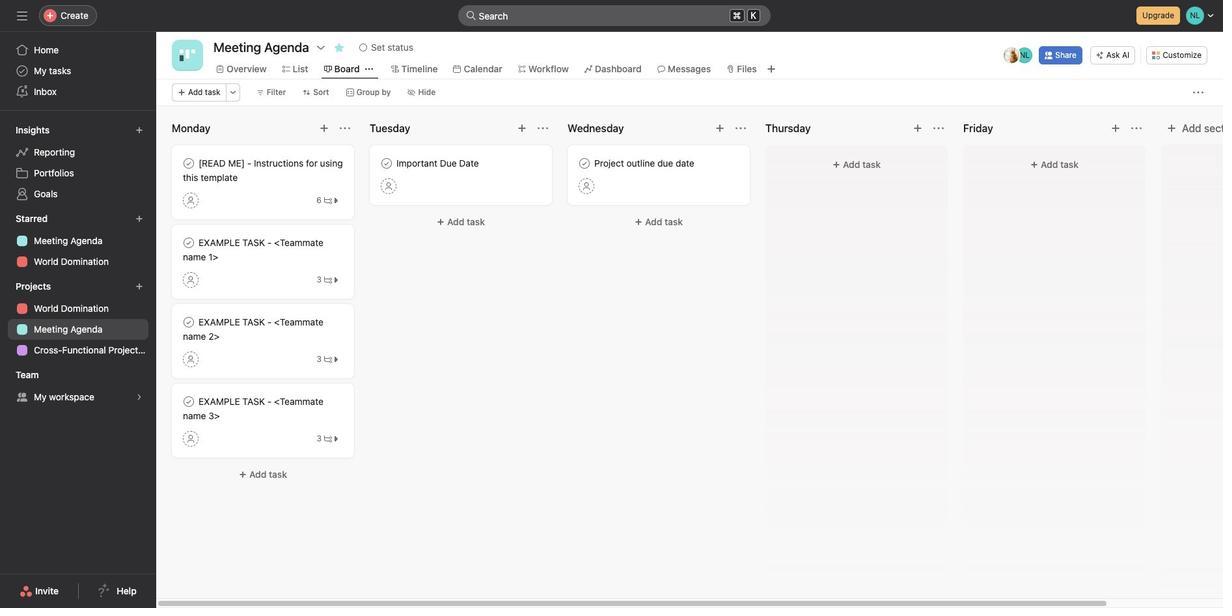 Task type: vqa. For each thing, say whether or not it's contained in the screenshot.
1st More section actions icon from right
yes



Task type: describe. For each thing, give the bounding box(es) containing it.
more section actions image for second add task icon from left
[[538, 123, 548, 133]]

prominent image
[[466, 10, 476, 21]]

global element
[[0, 32, 156, 110]]

starred element
[[0, 207, 156, 275]]

2 vertical spatial mark complete checkbox
[[181, 314, 197, 330]]

0 vertical spatial mark complete checkbox
[[577, 156, 592, 171]]

mark complete image for more section actions image related to 1st add task icon from the left
[[181, 156, 197, 171]]

tab actions image
[[365, 65, 373, 73]]

add items to starred image
[[135, 215, 143, 223]]

hide sidebar image
[[17, 10, 27, 21]]

mark complete image for 2nd more section actions image from the right
[[577, 156, 592, 171]]

new insights image
[[135, 126, 143, 134]]

board image
[[180, 48, 195, 63]]

mark complete checkbox for second add task icon from left
[[379, 156, 395, 171]]

3 add task image from the left
[[913, 123, 923, 133]]

1 add task image from the left
[[319, 123, 329, 133]]

1 mark complete image from the top
[[181, 314, 197, 330]]

mark complete image for second add task icon from left's more section actions image
[[379, 156, 395, 171]]

1 vertical spatial mark complete checkbox
[[181, 235, 197, 251]]

remove from starred image
[[334, 42, 344, 53]]



Task type: locate. For each thing, give the bounding box(es) containing it.
1 more section actions image from the left
[[340, 123, 350, 133]]

more section actions image
[[1132, 123, 1142, 133]]

new project or portfolio image
[[135, 283, 143, 290]]

insights element
[[0, 118, 156, 207]]

0 vertical spatial mark complete image
[[181, 314, 197, 330]]

add task image for more section actions icon
[[1111, 123, 1121, 133]]

see details, my workspace image
[[135, 393, 143, 401]]

more actions image
[[1193, 87, 1204, 98], [229, 89, 237, 96]]

Mark complete checkbox
[[577, 156, 592, 171], [181, 235, 197, 251], [181, 314, 197, 330]]

mark complete image
[[181, 314, 197, 330], [181, 394, 197, 410]]

add task image for 2nd more section actions image from the right
[[715, 123, 725, 133]]

2 horizontal spatial add task image
[[913, 123, 923, 133]]

add task image
[[715, 123, 725, 133], [1111, 123, 1121, 133]]

add task image
[[319, 123, 329, 133], [517, 123, 527, 133], [913, 123, 923, 133]]

Mark complete checkbox
[[181, 156, 197, 171], [379, 156, 395, 171], [181, 394, 197, 410]]

0 horizontal spatial add task image
[[715, 123, 725, 133]]

add tab image
[[766, 64, 777, 74]]

more section actions image for third add task icon
[[934, 123, 944, 133]]

1 horizontal spatial add task image
[[1111, 123, 1121, 133]]

teams element
[[0, 363, 156, 410]]

2 more section actions image from the left
[[538, 123, 548, 133]]

2 add task image from the left
[[1111, 123, 1121, 133]]

more section actions image for 1st add task icon from the left
[[340, 123, 350, 133]]

1 add task image from the left
[[715, 123, 725, 133]]

mark complete checkbox for 1st add task icon from the left
[[181, 156, 197, 171]]

1 horizontal spatial more actions image
[[1193, 87, 1204, 98]]

0 horizontal spatial add task image
[[319, 123, 329, 133]]

None field
[[458, 5, 771, 26]]

4 more section actions image from the left
[[934, 123, 944, 133]]

0 horizontal spatial more actions image
[[229, 89, 237, 96]]

2 add task image from the left
[[517, 123, 527, 133]]

2 mark complete image from the top
[[181, 394, 197, 410]]

Search tasks, projects, and more text field
[[458, 5, 771, 26]]

mark complete image
[[181, 156, 197, 171], [379, 156, 395, 171], [577, 156, 592, 171], [181, 235, 197, 251]]

more section actions image
[[340, 123, 350, 133], [538, 123, 548, 133], [736, 123, 746, 133], [934, 123, 944, 133]]

projects element
[[0, 275, 156, 363]]

3 more section actions image from the left
[[736, 123, 746, 133]]

1 vertical spatial mark complete image
[[181, 394, 197, 410]]

show options image
[[316, 42, 326, 53]]

1 horizontal spatial add task image
[[517, 123, 527, 133]]



